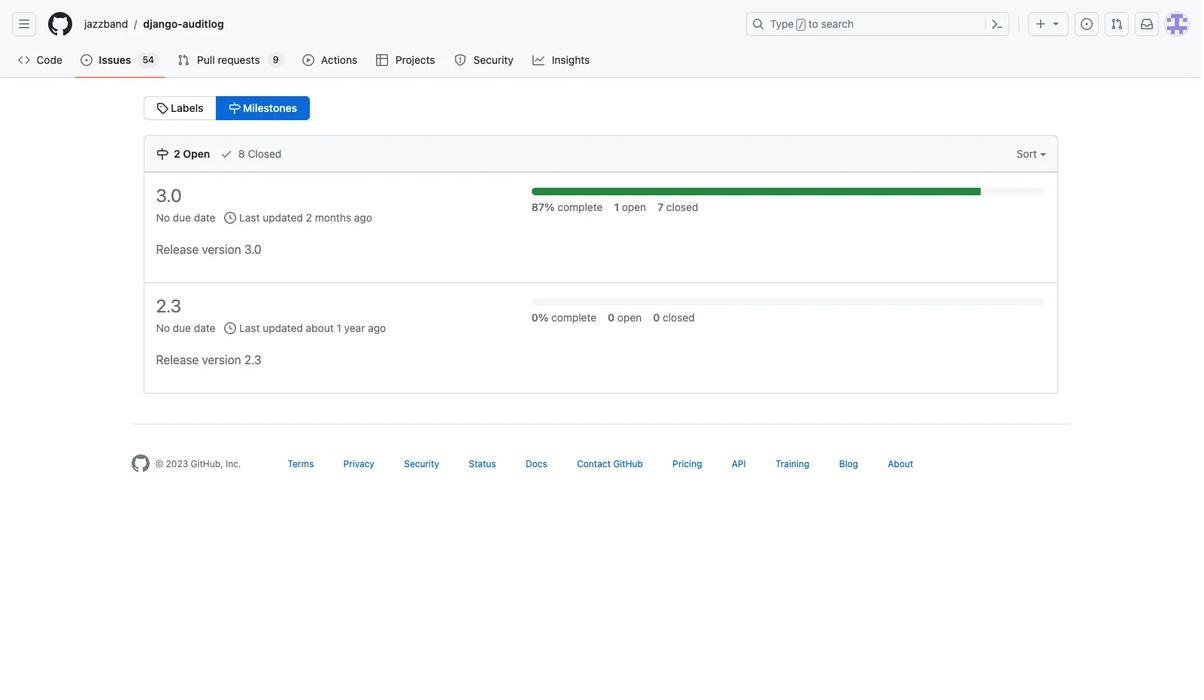 Task type: describe. For each thing, give the bounding box(es) containing it.
87%
[[531, 201, 555, 214]]

api
[[732, 458, 746, 470]]

87% complete
[[531, 201, 603, 214]]

0%
[[531, 311, 549, 324]]

milestones link
[[215, 96, 310, 120]]

2.3 link
[[156, 295, 181, 316]]

pull requests
[[197, 53, 260, 66]]

issues
[[99, 53, 131, 66]]

milestones
[[240, 102, 297, 114]]

sort
[[1017, 147, 1040, 160]]

insights
[[552, 53, 590, 66]]

1 vertical spatial 2
[[306, 211, 312, 224]]

api link
[[732, 458, 746, 470]]

contact
[[577, 458, 611, 470]]

0 for 0 closed
[[653, 311, 660, 324]]

command palette image
[[991, 18, 1003, 30]]

0 vertical spatial 1
[[614, 201, 619, 214]]

issue opened image
[[1081, 18, 1093, 30]]

about
[[306, 322, 334, 334]]

/ for type
[[799, 20, 804, 30]]

status
[[469, 458, 496, 470]]

training
[[776, 458, 810, 470]]

1 vertical spatial ago
[[368, 322, 386, 334]]

blog
[[839, 458, 858, 470]]

54
[[143, 54, 154, 65]]

triangle down image
[[1050, 17, 1062, 29]]

type
[[770, 17, 794, 30]]

milestone image for 2           open
[[156, 148, 168, 160]]

©
[[155, 458, 163, 470]]

last updated 2 months ago
[[236, 211, 372, 224]]

open for 3.0
[[622, 201, 646, 214]]

no due date for 3.0
[[156, 211, 215, 224]]

status link
[[469, 458, 496, 470]]

last for 3.0
[[239, 211, 260, 224]]

7
[[658, 201, 664, 214]]

labels
[[168, 102, 203, 114]]

graph image
[[533, 54, 545, 66]]

0 vertical spatial security link
[[448, 49, 521, 71]]

issue opened image
[[81, 54, 93, 66]]

search
[[821, 17, 854, 30]]

release version 3.0
[[156, 243, 262, 256]]

training link
[[776, 458, 810, 470]]

date for 3.0
[[194, 211, 215, 224]]

complete for 2.3
[[551, 311, 597, 324]]

homepage image
[[131, 455, 149, 473]]

contact github
[[577, 458, 643, 470]]

closed for 3.0
[[666, 201, 698, 214]]

complete for 3.0
[[558, 201, 603, 214]]

updated for 2.3
[[263, 322, 303, 334]]

actions link
[[296, 49, 364, 71]]

about
[[888, 458, 913, 470]]

0% complete
[[531, 311, 597, 324]]

clock image
[[224, 322, 236, 334]]

play image
[[302, 54, 314, 66]]

9
[[273, 54, 279, 65]]

code image
[[18, 54, 30, 66]]

labels link
[[143, 96, 216, 120]]

1 vertical spatial 3.0
[[244, 243, 262, 256]]

no due date for 2.3
[[156, 322, 215, 334]]

0 vertical spatial ago
[[354, 211, 372, 224]]

actions
[[321, 53, 357, 66]]

open for 2.3
[[617, 311, 642, 324]]

0 vertical spatial 3.0
[[156, 185, 182, 206]]

blog link
[[839, 458, 858, 470]]

release version 2.3
[[156, 353, 262, 367]]

8           closed link
[[220, 136, 282, 171]]

0 vertical spatial 2.3
[[156, 295, 181, 316]]

release for 2.3
[[156, 353, 199, 367]]

auditlog
[[183, 17, 224, 30]]

date for 2.3
[[194, 322, 215, 334]]

table image
[[376, 54, 388, 66]]

3.0 link
[[156, 185, 182, 206]]

8           closed
[[236, 147, 282, 160]]



Task type: locate. For each thing, give the bounding box(es) containing it.
jazzband
[[84, 17, 128, 30]]

1 horizontal spatial security
[[473, 53, 513, 66]]

jazzband / django-auditlog
[[84, 17, 224, 30]]

last right clock icon on the top
[[239, 322, 260, 334]]

notifications image
[[1141, 18, 1153, 30]]

security left status link
[[404, 458, 439, 470]]

0 closed
[[653, 311, 695, 324]]

2           open link
[[156, 136, 210, 171]]

version for 3.0
[[202, 243, 241, 256]]

version for 2.3
[[202, 353, 241, 367]]

security right shield image
[[473, 53, 513, 66]]

0 vertical spatial release
[[156, 243, 199, 256]]

2 no from the top
[[156, 322, 170, 334]]

1 no from the top
[[156, 211, 170, 224]]

0 horizontal spatial 1
[[337, 322, 341, 334]]

1 vertical spatial milestone image
[[156, 148, 168, 160]]

privacy link
[[343, 458, 374, 470]]

/
[[134, 18, 137, 30], [799, 20, 804, 30]]

open
[[622, 201, 646, 214], [617, 311, 642, 324]]

2 last from the top
[[239, 322, 260, 334]]

1 vertical spatial complete
[[551, 311, 597, 324]]

/ for jazzband
[[134, 18, 137, 30]]

code
[[37, 53, 62, 66]]

2023
[[166, 458, 188, 470]]

closed
[[248, 147, 282, 160]]

0 horizontal spatial 3.0
[[156, 185, 182, 206]]

about link
[[888, 458, 913, 470]]

3.0
[[156, 185, 182, 206], [244, 243, 262, 256]]

footer containing © 2023 github, inc.
[[119, 424, 1082, 510]]

no
[[156, 211, 170, 224], [156, 322, 170, 334]]

no due date down 3.0 link
[[156, 211, 215, 224]]

2 date from the top
[[194, 322, 215, 334]]

git pull request image
[[1111, 18, 1123, 30]]

0 horizontal spatial security link
[[404, 458, 439, 470]]

security
[[473, 53, 513, 66], [404, 458, 439, 470]]

jazzband link
[[78, 12, 134, 36]]

github
[[613, 458, 643, 470]]

1 date from the top
[[194, 211, 215, 224]]

1
[[614, 201, 619, 214], [337, 322, 341, 334]]

1 vertical spatial security link
[[404, 458, 439, 470]]

due for 2.3
[[173, 322, 191, 334]]

last right clock image
[[239, 211, 260, 224]]

sort button
[[1005, 136, 1057, 171]]

/ inside jazzband / django-auditlog
[[134, 18, 137, 30]]

0 vertical spatial open
[[622, 201, 646, 214]]

3.0 down last updated 2 months ago
[[244, 243, 262, 256]]

1 vertical spatial no due date
[[156, 322, 215, 334]]

1 vertical spatial last
[[239, 322, 260, 334]]

version down clock image
[[202, 243, 241, 256]]

version down clock icon on the top
[[202, 353, 241, 367]]

8
[[238, 147, 245, 160]]

terms
[[288, 458, 314, 470]]

0 vertical spatial version
[[202, 243, 241, 256]]

date left clock image
[[194, 211, 215, 224]]

security link left status link
[[404, 458, 439, 470]]

1 version from the top
[[202, 243, 241, 256]]

1 release from the top
[[156, 243, 199, 256]]

git pull request image
[[178, 54, 190, 66]]

due for 3.0
[[173, 211, 191, 224]]

1 due from the top
[[173, 211, 191, 224]]

1 horizontal spatial 0
[[653, 311, 660, 324]]

last updated about 1 year ago
[[236, 322, 386, 334]]

inc.
[[226, 458, 241, 470]]

2.3
[[156, 295, 181, 316], [244, 353, 262, 367]]

complete right 87%
[[558, 201, 603, 214]]

milestone image left 2           open
[[156, 148, 168, 160]]

months
[[315, 211, 351, 224]]

0 vertical spatial complete
[[558, 201, 603, 214]]

0 vertical spatial closed
[[666, 201, 698, 214]]

version
[[202, 243, 241, 256], [202, 353, 241, 367]]

release for 3.0
[[156, 243, 199, 256]]

due down 2.3 link
[[173, 322, 191, 334]]

last for 2.3
[[239, 322, 260, 334]]

security link
[[448, 49, 521, 71], [404, 458, 439, 470]]

2 0 from the left
[[653, 311, 660, 324]]

issue element
[[143, 96, 310, 120]]

projects
[[395, 53, 435, 66]]

0 horizontal spatial 0
[[608, 311, 615, 324]]

release down 3.0 link
[[156, 243, 199, 256]]

1 left year
[[337, 322, 341, 334]]

2 updated from the top
[[263, 322, 303, 334]]

ago
[[354, 211, 372, 224], [368, 322, 386, 334]]

/ left to
[[799, 20, 804, 30]]

1 vertical spatial due
[[173, 322, 191, 334]]

milestone image for milestones
[[228, 102, 240, 114]]

no down 2.3 link
[[156, 322, 170, 334]]

0 horizontal spatial milestone image
[[156, 148, 168, 160]]

0
[[608, 311, 615, 324], [653, 311, 660, 324]]

closed right 0 open
[[663, 311, 695, 324]]

0 vertical spatial 2
[[174, 147, 180, 160]]

1 horizontal spatial security link
[[448, 49, 521, 71]]

2 left 'open'
[[174, 147, 180, 160]]

release
[[156, 243, 199, 256], [156, 353, 199, 367]]

open left 0 closed
[[617, 311, 642, 324]]

1 horizontal spatial /
[[799, 20, 804, 30]]

list containing jazzband
[[78, 12, 737, 36]]

0 open
[[608, 311, 642, 324]]

0 vertical spatial milestone image
[[228, 102, 240, 114]]

1 horizontal spatial 3.0
[[244, 243, 262, 256]]

homepage image
[[48, 12, 72, 36]]

tag image
[[156, 102, 168, 114]]

1 vertical spatial 2.3
[[244, 353, 262, 367]]

no for 3.0
[[156, 211, 170, 224]]

date
[[194, 211, 215, 224], [194, 322, 215, 334]]

code link
[[12, 49, 69, 71]]

© 2023 github, inc.
[[155, 458, 241, 470]]

milestone image up 8
[[228, 102, 240, 114]]

0 for 0 open
[[608, 311, 615, 324]]

contact github link
[[577, 458, 643, 470]]

security link left graph icon
[[448, 49, 521, 71]]

1 horizontal spatial 2
[[306, 211, 312, 224]]

closed
[[666, 201, 698, 214], [663, 311, 695, 324]]

complete right '0%'
[[551, 311, 597, 324]]

2           open
[[171, 147, 210, 160]]

pricing link
[[673, 458, 702, 470]]

1 vertical spatial 1
[[337, 322, 341, 334]]

2 left months
[[306, 211, 312, 224]]

updated for 3.0
[[263, 211, 303, 224]]

last
[[239, 211, 260, 224], [239, 322, 260, 334]]

open left 7
[[622, 201, 646, 214]]

footer
[[119, 424, 1082, 510]]

0 vertical spatial due
[[173, 211, 191, 224]]

no down 3.0 link
[[156, 211, 170, 224]]

2 inside 'link'
[[174, 147, 180, 160]]

pull
[[197, 53, 215, 66]]

docs
[[526, 458, 547, 470]]

clock image
[[224, 212, 236, 224]]

type / to search
[[770, 17, 854, 30]]

1 vertical spatial date
[[194, 322, 215, 334]]

0 vertical spatial no due date
[[156, 211, 215, 224]]

1 left 7
[[614, 201, 619, 214]]

0 vertical spatial last
[[239, 211, 260, 224]]

1 horizontal spatial 2.3
[[244, 353, 262, 367]]

2 version from the top
[[202, 353, 241, 367]]

no due date down 2.3 link
[[156, 322, 215, 334]]

pricing
[[673, 458, 702, 470]]

milestone image inside milestones link
[[228, 102, 240, 114]]

to
[[809, 17, 818, 30]]

0 horizontal spatial /
[[134, 18, 137, 30]]

1 vertical spatial updated
[[263, 322, 303, 334]]

0 horizontal spatial 2.3
[[156, 295, 181, 316]]

1 open
[[614, 201, 646, 214]]

1 no due date from the top
[[156, 211, 215, 224]]

no for 2.3
[[156, 322, 170, 334]]

0 horizontal spatial 2
[[174, 147, 180, 160]]

due
[[173, 211, 191, 224], [173, 322, 191, 334]]

1 horizontal spatial milestone image
[[228, 102, 240, 114]]

/ inside type / to search
[[799, 20, 804, 30]]

ago right year
[[368, 322, 386, 334]]

0 horizontal spatial security
[[404, 458, 439, 470]]

closed for 2.3
[[663, 311, 695, 324]]

updated left the about on the left top of the page
[[263, 322, 303, 334]]

due down 3.0 link
[[173, 211, 191, 224]]

ago right months
[[354, 211, 372, 224]]

0 vertical spatial no
[[156, 211, 170, 224]]

2 release from the top
[[156, 353, 199, 367]]

2.3 up release version 2.3
[[156, 295, 181, 316]]

1 vertical spatial security
[[404, 458, 439, 470]]

django-
[[143, 17, 183, 30]]

docs link
[[526, 458, 547, 470]]

list
[[78, 12, 737, 36]]

1 horizontal spatial 1
[[614, 201, 619, 214]]

updated left months
[[263, 211, 303, 224]]

milestone image inside 2           open 'link'
[[156, 148, 168, 160]]

1 last from the top
[[239, 211, 260, 224]]

complete
[[558, 201, 603, 214], [551, 311, 597, 324]]

0 vertical spatial updated
[[263, 211, 303, 224]]

1 vertical spatial release
[[156, 353, 199, 367]]

2 due from the top
[[173, 322, 191, 334]]

privacy
[[343, 458, 374, 470]]

1 0 from the left
[[608, 311, 615, 324]]

0 right 0 open
[[653, 311, 660, 324]]

updated
[[263, 211, 303, 224], [263, 322, 303, 334]]

check image
[[220, 148, 233, 160]]

3.0 down 2           open 'link'
[[156, 185, 182, 206]]

7 closed
[[658, 201, 698, 214]]

1 vertical spatial closed
[[663, 311, 695, 324]]

/ left django-
[[134, 18, 137, 30]]

insights link
[[527, 49, 597, 71]]

1 updated from the top
[[263, 211, 303, 224]]

requests
[[218, 53, 260, 66]]

terms link
[[288, 458, 314, 470]]

year
[[344, 322, 365, 334]]

1 vertical spatial no
[[156, 322, 170, 334]]

0 right 0% complete on the left of page
[[608, 311, 615, 324]]

0 vertical spatial date
[[194, 211, 215, 224]]

github,
[[191, 458, 223, 470]]

projects link
[[370, 49, 442, 71]]

release down 2.3 link
[[156, 353, 199, 367]]

security inside footer
[[404, 458, 439, 470]]

0 vertical spatial security
[[473, 53, 513, 66]]

2 no due date from the top
[[156, 322, 215, 334]]

1 vertical spatial version
[[202, 353, 241, 367]]

shield image
[[454, 54, 466, 66]]

1 vertical spatial open
[[617, 311, 642, 324]]

open
[[183, 147, 210, 160]]

2.3 down last updated about 1 year ago
[[244, 353, 262, 367]]

date left clock icon on the top
[[194, 322, 215, 334]]

milestone image
[[228, 102, 240, 114], [156, 148, 168, 160]]

2
[[174, 147, 180, 160], [306, 211, 312, 224]]

closed right 7
[[666, 201, 698, 214]]

django-auditlog link
[[137, 12, 230, 36]]

plus image
[[1035, 18, 1047, 30]]



Task type: vqa. For each thing, say whether or not it's contained in the screenshot.
top 'for'
no



